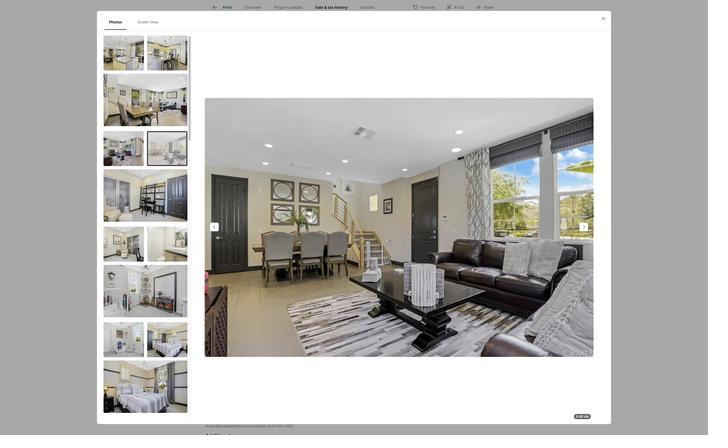 Task type: locate. For each thing, give the bounding box(es) containing it.
0 vertical spatial you
[[384, 203, 392, 208]]

1 vertical spatial bedroom
[[335, 216, 354, 221]]

listing provided courtesy of crmls
[[215, 127, 271, 132]]

custom down fully at the top
[[259, 170, 274, 175]]

downstairs
[[374, 190, 397, 195]]

2 #oc20056876 from the top
[[289, 250, 312, 254]]

date inside jul 16, 2020 date
[[215, 199, 222, 203]]

2 jul from the top
[[215, 192, 221, 198]]

2023
[[232, 9, 242, 14], [284, 425, 292, 429]]

office
[[269, 196, 281, 202]]

accent down 'guest'
[[284, 203, 298, 208]]

1 vertical spatial price
[[339, 234, 347, 238]]

share
[[484, 5, 494, 9]]

1 vertical spatial 4
[[300, 339, 303, 345]]

room down where
[[232, 216, 242, 221]]

is up vanity
[[235, 196, 238, 202]]

tiled
[[266, 176, 275, 182], [260, 229, 269, 234], [329, 229, 338, 234]]

2020 right "12,"
[[231, 243, 242, 249]]

last
[[426, 113, 431, 117]]

share button
[[472, 1, 499, 12]]

1 horizontal spatial master
[[352, 222, 366, 228]]

an left offer
[[454, 137, 459, 142]]

(active) for listed (active) crmls #oc20056876
[[291, 243, 307, 249]]

0 vertical spatial public
[[277, 199, 286, 203]]

led
[[448, 108, 453, 112]]

0 horizontal spatial wall.
[[300, 203, 309, 208]]

shutters,
[[215, 222, 233, 228]]

crmls inside listed (active) crmls #oc20056876
[[277, 250, 288, 254]]

price down "busy"
[[339, 199, 347, 203]]

1 vertical spatial full
[[329, 196, 335, 202]]

oct right records
[[272, 425, 278, 429]]

#oc20056876 inside listed (active) crmls #oc20056876
[[289, 250, 312, 254]]

closet up being
[[389, 229, 401, 234]]

price
[[339, 199, 347, 203], [339, 234, 347, 238], [339, 250, 347, 254]]

crmls for listed (active)
[[277, 250, 288, 254]]

#oc20056876 down the amenities
[[289, 250, 312, 254]]

apr 8, 2020 date
[[215, 227, 239, 238]]

community down organizers.
[[263, 242, 286, 248]]

1 jul from the top
[[215, 180, 221, 185]]

custom down cabinets,
[[295, 176, 310, 182]]

finishes
[[340, 163, 356, 169]]

dialog
[[97, 11, 612, 425]]

a up anytime
[[445, 94, 447, 98]]

— up townhouse
[[400, 339, 405, 345]]

island,
[[244, 170, 258, 175]]

more! down as
[[320, 249, 331, 254]]

2 vertical spatial custom
[[313, 229, 328, 234]]

recessed down 'attached'
[[215, 176, 234, 182]]

1 horizontal spatial tab list
[[206, 0, 386, 14]]

tours
[[459, 108, 467, 112]]

price inside '$705,000 price'
[[339, 199, 347, 203]]

2020 for 16,
[[229, 192, 240, 198]]

sold inside sold (public records) public records
[[277, 192, 286, 198]]

30,
[[224, 9, 230, 14], [279, 425, 284, 429]]

list box
[[413, 60, 499, 74]]

includes up railings
[[367, 196, 384, 202]]

family
[[281, 183, 293, 188]]

0 horizontal spatial —
[[339, 227, 343, 232]]

2 (active) from the top
[[291, 243, 307, 249]]

lighting
[[255, 222, 270, 228]]

custom up everything on the bottom left of page
[[313, 229, 328, 234]]

2020 right the 16,
[[229, 192, 240, 198]]

facts for public
[[226, 320, 242, 328]]

patio
[[359, 157, 369, 162], [250, 190, 260, 195]]

apr, 2020
[[215, 214, 236, 220]]

0 vertical spatial includes
[[367, 196, 384, 202]]

and down relaxing
[[312, 196, 320, 202]]

— for —
[[400, 339, 405, 345]]

an up boasts
[[316, 157, 321, 162]]

0 horizontal spatial includes
[[215, 229, 232, 234]]

this down backsplash,
[[288, 235, 297, 241]]

(active) for listed (active)
[[291, 9, 307, 14]]

and down 'such'
[[311, 249, 318, 254]]

lead right railings
[[374, 203, 383, 208]]

2020 right 8,
[[229, 227, 239, 232]]

1 vertical spatial upgraded
[[215, 203, 235, 208]]

2 price from the top
[[339, 234, 347, 238]]

storage.
[[273, 216, 290, 221]]

master down secondary
[[320, 216, 334, 221]]

camera
[[364, 249, 379, 254]]

(click
[[333, 249, 344, 254]]

tab list containing photos
[[104, 14, 168, 30]]

0 vertical spatial #oc20056876
[[289, 234, 312, 238]]

1 horizontal spatial has
[[355, 216, 362, 221]]

3 price from the top
[[339, 250, 347, 254]]

for up office
[[273, 190, 279, 195]]

sale & tax history tab
[[309, 1, 354, 14]]

an
[[454, 137, 459, 142], [316, 157, 321, 162], [263, 196, 268, 202], [385, 196, 391, 202], [367, 209, 372, 215]]

relaxing
[[312, 190, 328, 195]]

4 left lot
[[300, 339, 303, 345]]

playgrounds,
[[215, 249, 242, 254]]

1 horizontal spatial closet
[[389, 229, 401, 234]]

date for mar
[[215, 250, 222, 254]]

listing inside listing removed crmls #oc20056876
[[277, 227, 291, 232]]

wood-
[[253, 176, 266, 182]]

sound
[[370, 176, 383, 182]]

(949) 835-5298 link
[[460, 155, 495, 160]]

30, left .
[[279, 425, 284, 429]]

overview
[[245, 5, 262, 10]]

— inside — price
[[339, 227, 343, 232]]

1 vertical spatial is
[[235, 196, 238, 202]]

0 vertical spatial on
[[257, 150, 262, 156]]

2 horizontal spatial room
[[320, 183, 331, 188]]

updated
[[224, 425, 237, 429]]

listed for listed (active) crmls #oc20056876
[[277, 243, 290, 249]]

courtesy
[[241, 127, 254, 132]]

0 vertical spatial price
[[339, 199, 347, 203]]

0 vertical spatial recessed
[[215, 176, 234, 182]]

listed down organizers.
[[277, 243, 290, 249]]

this up rancho
[[386, 144, 394, 149]]

5298
[[484, 155, 495, 160]]

date for apr
[[215, 234, 222, 238]]

image image
[[104, 36, 144, 71], [147, 36, 188, 71], [104, 74, 188, 126], [104, 131, 144, 166], [148, 132, 186, 165], [104, 170, 188, 222], [104, 227, 144, 262], [147, 227, 188, 262], [104, 265, 188, 318], [104, 323, 144, 358], [147, 323, 188, 358], [104, 361, 188, 414]]

jul inside jul 16, 2020 date
[[215, 192, 221, 198]]

and down "storage."
[[271, 222, 279, 228]]

1 horizontal spatial 4
[[300, 339, 303, 345]]

0 horizontal spatial patio
[[250, 190, 260, 195]]

0 horizontal spatial accent
[[284, 203, 298, 208]]

anytime
[[438, 99, 450, 103]]

0 horizontal spatial public
[[206, 320, 225, 328]]

0 vertical spatial kitchen
[[228, 170, 243, 175]]

1 horizontal spatial community
[[352, 150, 375, 156]]

0 vertical spatial master
[[320, 216, 334, 221]]

3 date from the top
[[215, 250, 222, 254]]

jul for jul 16, 2020 date
[[215, 192, 221, 198]]

2 option from the left
[[453, 60, 499, 74]]

0 vertical spatial lead
[[391, 183, 400, 188]]

1 horizontal spatial facts
[[226, 320, 242, 328]]

will
[[256, 209, 262, 215]]

the up shower on the left bottom
[[343, 222, 351, 228]]

the right onto
[[356, 249, 363, 254]]

2 vertical spatial you
[[342, 235, 350, 241]]

0 horizontal spatial lead
[[374, 203, 383, 208]]

date inside mar 12, 2020 date
[[215, 250, 222, 254]]

crmls up video) on the bottom of page
[[277, 250, 288, 254]]

0 horizontal spatial has
[[311, 235, 318, 241]]

on down to
[[257, 150, 262, 156]]

has down bedrooms
[[355, 216, 362, 221]]

listed inside listed (active) crmls #oc20056876
[[277, 243, 290, 249]]

a down textured
[[309, 229, 311, 234]]

listing left provided
[[215, 127, 225, 132]]

photos
[[109, 20, 122, 24]]

baths
[[206, 352, 218, 358]]

crmls for listing removed
[[277, 234, 288, 238]]

0 horizontal spatial $705,000
[[254, 180, 275, 185]]

stone up organizers.
[[270, 229, 282, 234]]

tab list containing feed
[[206, 0, 386, 14]]

stone down 'attached'
[[215, 170, 227, 175]]

redfin up last
[[426, 108, 436, 112]]

public up two
[[277, 199, 286, 203]]

upgraded up shaker
[[271, 163, 291, 169]]

1 vertical spatial —
[[400, 339, 405, 345]]

includes
[[367, 196, 384, 202], [215, 229, 232, 234]]

the
[[228, 183, 236, 188], [365, 190, 373, 195], [310, 203, 318, 208], [291, 216, 299, 221], [343, 222, 351, 228]]

— for — price
[[339, 227, 343, 232]]

2 date from the top
[[215, 234, 222, 238]]

4 down to
[[253, 157, 256, 162]]

room right records
[[300, 196, 311, 202]]

crmls up this
[[259, 127, 271, 132]]

1 vertical spatial lead
[[374, 203, 383, 208]]

0 horizontal spatial tab list
[[104, 14, 168, 30]]

jul 2020, sold for $705,000
[[215, 180, 275, 185]]

redfin
[[448, 94, 458, 98], [426, 108, 436, 112]]

2 horizontal spatial to
[[267, 183, 272, 188]]

price down the *
[[339, 250, 347, 254]]

home
[[428, 94, 436, 98], [244, 150, 255, 156], [293, 163, 304, 169], [298, 235, 309, 241]]

full down the after at top left
[[329, 196, 335, 202]]

sold down family
[[277, 192, 286, 198]]

price for —
[[339, 234, 347, 238]]

listing down "storage."
[[277, 227, 291, 232]]

0 vertical spatial bedroom
[[215, 196, 234, 202]]

fully
[[262, 163, 270, 169]]

0 vertical spatial full
[[284, 157, 290, 162]]

kitchen down lighting,
[[237, 183, 252, 188]]

upgraded down the 16,
[[215, 203, 235, 208]]

0 horizontal spatial closet
[[250, 235, 263, 241]]

property details tab
[[268, 1, 309, 14]]

2 horizontal spatial is
[[288, 150, 291, 156]]

1 vertical spatial oversized
[[228, 190, 248, 195]]

and
[[371, 157, 378, 162], [384, 176, 392, 182], [312, 196, 320, 202], [358, 209, 366, 215], [271, 222, 279, 228], [356, 229, 363, 234], [311, 249, 318, 254], [243, 320, 255, 328]]

1 option from the left
[[413, 60, 453, 74]]

you down shower on the left bottom
[[342, 235, 350, 241]]

has
[[355, 216, 362, 221], [311, 235, 318, 241]]

jul left 2020,
[[215, 180, 221, 185]]

by
[[238, 425, 242, 429]]

2 listed from the top
[[277, 243, 290, 249]]

0 horizontal spatial on
[[257, 150, 262, 156]]

community down upgrades!
[[352, 150, 375, 156]]

1 vertical spatial master
[[352, 222, 366, 228]]

an down downstairs on the right top
[[385, 196, 391, 202]]

railings
[[358, 203, 373, 208]]

lead right that
[[391, 183, 400, 188]]

sold
[[236, 180, 246, 185], [277, 192, 286, 198]]

crmls inside listing removed crmls #oc20056876
[[277, 234, 288, 238]]

0 horizontal spatial custom
[[259, 170, 274, 175]]

patio up throughout:
[[359, 157, 369, 162]]

jul for jul 2020, sold for $705,000
[[215, 180, 221, 185]]

sale & tax history
[[316, 5, 348, 10]]

crmls down woven
[[277, 234, 288, 238]]

1 horizontal spatial bathroom
[[368, 222, 388, 228]]

new
[[343, 150, 351, 156]]

as
[[319, 242, 324, 248]]

0 vertical spatial 4
[[253, 157, 256, 162]]

1 vertical spatial date
[[215, 234, 222, 238]]

0 horizontal spatial oct
[[215, 9, 222, 14]]

shower
[[339, 229, 354, 234]]

2020 inside "apr 8, 2020 date"
[[229, 227, 239, 232]]

0 horizontal spatial to
[[215, 190, 219, 195]]

0 horizontal spatial upstairs
[[215, 209, 232, 215]]

2020 inside jul 16, 2020 date
[[229, 192, 240, 198]]

1 horizontal spatial or
[[306, 190, 311, 195]]

(949) 835-5298
[[460, 155, 495, 160]]

room up relaxing
[[320, 183, 331, 188]]

1 vertical spatial 2023
[[284, 425, 292, 429]]

kitchen
[[228, 170, 243, 175], [237, 183, 252, 188]]

lot
[[308, 339, 315, 345]]

44
[[585, 415, 589, 419]]

to up great on the top left of page
[[267, 183, 272, 188]]

1 #oc20056876 from the top
[[289, 234, 312, 238]]

1 horizontal spatial room
[[300, 196, 311, 202]]

date down the 16,
[[215, 199, 222, 203]]

0 vertical spatial is
[[288, 150, 291, 156]]

tab list
[[206, 0, 386, 14], [104, 14, 168, 30]]

0 vertical spatial more!
[[215, 183, 227, 188]]

the right 92694
[[486, 108, 491, 112]]

30, up jul, 2020 at the top left of the page
[[224, 9, 230, 14]]

you
[[384, 203, 392, 208], [247, 209, 254, 215], [342, 235, 350, 241]]

0 horizontal spatial master
[[320, 216, 334, 221]]

$705,000 down large
[[339, 192, 359, 198]]

0 vertical spatial to
[[267, 183, 272, 188]]

None button
[[444, 29, 469, 54], [417, 29, 441, 54], [471, 29, 496, 54], [444, 29, 469, 54], [417, 29, 441, 54], [471, 29, 496, 54]]

agents
[[437, 108, 447, 112]]

date inside "apr 8, 2020 date"
[[215, 234, 222, 238]]

oversized down beautiful
[[322, 157, 342, 162]]

1 price from the top
[[339, 199, 347, 203]]

stunning
[[300, 216, 318, 221]]

1 horizontal spatial upgraded
[[271, 163, 291, 169]]

other
[[281, 209, 292, 215]]

0 horizontal spatial you
[[247, 209, 254, 215]]

this up 'island,'
[[252, 163, 260, 169]]

laundry
[[215, 216, 231, 221]]

onto
[[345, 249, 355, 254]]

1 horizontal spatial on
[[267, 425, 271, 429]]

tour
[[413, 94, 420, 98]]

2 vertical spatial crmls
[[277, 250, 288, 254]]

1 (active) from the top
[[291, 9, 307, 14]]

master up want
[[352, 222, 366, 228]]

doors
[[368, 183, 380, 188]]

1 vertical spatial or
[[282, 196, 286, 202]]

1 vertical spatial this
[[252, 163, 260, 169]]

1 vertical spatial bathroom
[[368, 222, 388, 228]]

date down apr
[[215, 234, 222, 238]]

two
[[273, 209, 280, 215]]

the down 2020,
[[220, 190, 227, 195]]

is up close
[[215, 235, 218, 241]]

wall. up shower on the left bottom
[[332, 222, 342, 228]]

on right records
[[267, 425, 271, 429]]

listed (active) crmls #oc20056876
[[277, 243, 312, 254]]

or
[[306, 190, 311, 195], [282, 196, 286, 202]]

option
[[413, 60, 453, 74], [453, 60, 499, 74]]

0 vertical spatial upgraded
[[271, 163, 291, 169]]

home
[[206, 425, 215, 429]]

47
[[454, 108, 458, 112]]

(active) inside listed (active) crmls #oc20056876
[[291, 243, 307, 249]]

—
[[339, 227, 343, 232], [400, 339, 405, 345]]

oversized up the "perfect"
[[228, 190, 248, 195]]

#oc20056876 inside listing removed crmls #oc20056876
[[289, 234, 312, 238]]

this
[[386, 144, 394, 149], [252, 163, 260, 169], [288, 235, 297, 241]]

0 vertical spatial 30,
[[224, 9, 230, 14]]

garage.
[[235, 163, 250, 169]]

1 vertical spatial (active)
[[291, 243, 307, 249]]

a down lighting
[[256, 229, 259, 234]]

1 horizontal spatial stone
[[270, 229, 282, 234]]

icon
[[381, 249, 389, 254]]

organizers.
[[264, 235, 287, 241]]

1 date from the top
[[215, 199, 222, 203]]

photos tab
[[105, 15, 127, 29]]

1 vertical spatial listed
[[277, 243, 290, 249]]

0 horizontal spatial 4
[[253, 157, 256, 162]]

3
[[300, 352, 303, 358]]

with
[[437, 94, 444, 98], [243, 157, 252, 162], [332, 183, 341, 188], [250, 203, 259, 208], [244, 216, 252, 221], [240, 235, 249, 241]]

2020 inside mar 12, 2020 date
[[231, 243, 242, 249]]

public up beds at the bottom of page
[[206, 320, 225, 328]]

date
[[215, 199, 222, 203], [215, 234, 222, 238], [215, 250, 222, 254]]

0 vertical spatial —
[[339, 227, 343, 232]]

1 horizontal spatial listing
[[277, 227, 291, 232]]

0 vertical spatial (active)
[[291, 9, 307, 14]]

0 horizontal spatial upgraded
[[215, 203, 235, 208]]

2 horizontal spatial custom
[[313, 229, 328, 234]]

with down sinks,
[[240, 235, 249, 241]]

upstairs up plantation
[[374, 209, 390, 215]]

history
[[335, 5, 348, 10]]

bedroom down 2020,
[[215, 196, 234, 202]]

1 vertical spatial #oc20056876
[[289, 250, 312, 254]]

2 vertical spatial room
[[232, 216, 242, 221]]

0 vertical spatial community
[[352, 150, 375, 156]]

1 listed from the top
[[277, 9, 290, 14]]

for right map
[[233, 255, 239, 261]]

1 horizontal spatial sold
[[277, 192, 286, 198]]

1 horizontal spatial oversized
[[322, 157, 342, 162]]

listed for listed (active)
[[277, 9, 290, 14]]

street view
[[138, 20, 159, 24]]

you left will
[[247, 209, 254, 215]]

in
[[468, 108, 471, 112], [483, 108, 485, 112], [310, 150, 314, 156], [384, 229, 387, 234]]

steel
[[364, 170, 374, 175]]

2 vertical spatial to
[[227, 242, 231, 248]]

the
[[486, 108, 491, 112], [315, 150, 322, 156], [273, 183, 280, 188], [220, 190, 227, 195], [321, 196, 328, 202], [365, 229, 371, 234], [233, 242, 239, 248], [325, 242, 332, 248], [356, 249, 363, 254], [215, 255, 222, 261], [240, 255, 247, 261]]

show less button
[[206, 278, 233, 285]]

0 horizontal spatial oversized
[[228, 190, 248, 195]]

bathroom down day.
[[346, 196, 366, 202]]

private
[[344, 157, 358, 162]]



Task type: vqa. For each thing, say whether or not it's contained in the screenshot.


Task type: describe. For each thing, give the bounding box(es) containing it.
with up will
[[250, 203, 259, 208]]

0 vertical spatial this
[[386, 144, 394, 149]]

start an offer button
[[413, 133, 499, 146]]

courts,
[[265, 249, 280, 254]]

1 horizontal spatial redfin
[[448, 94, 458, 98]]

1 vertical spatial room
[[300, 196, 311, 202]]

0 vertical spatial sold
[[236, 180, 246, 185]]

sinks,
[[243, 229, 255, 234]]

1 horizontal spatial more!
[[320, 249, 331, 254]]

for down great on the top left of page
[[256, 196, 261, 202]]

in up being
[[384, 229, 387, 234]]

with down where
[[244, 216, 252, 221]]

schools
[[361, 5, 375, 10]]

835-
[[473, 155, 484, 160]]

viejo
[[232, 157, 242, 162]]

the up woven
[[291, 216, 299, 221]]

0 vertical spatial has
[[355, 216, 362, 221]]

sale
[[316, 5, 324, 10]]

0 vertical spatial wall.
[[300, 203, 309, 208]]

the up the 16,
[[228, 183, 236, 188]]

12,
[[224, 243, 230, 249]]

endless
[[339, 144, 358, 149]]

of right 5 in the right bottom of the page
[[580, 415, 584, 419]]

+ 39
[[377, 108, 385, 114]]

0 horizontal spatial or
[[282, 196, 286, 202]]

map
[[223, 255, 232, 261]]

room/dining
[[294, 183, 319, 188]]

and up throughout:
[[371, 157, 378, 162]]

the down everything on the bottom left of page
[[325, 242, 332, 248]]

beds
[[206, 339, 216, 345]]

the up modern
[[321, 196, 328, 202]]

perfect
[[239, 196, 254, 202]]

lot size
[[308, 339, 325, 345]]

with up garage.
[[243, 157, 252, 162]]

the left map
[[215, 255, 222, 261]]

welcome
[[215, 144, 237, 149]]

with up the after at top left
[[332, 183, 341, 188]]

complete
[[220, 235, 239, 241]]

townhouse
[[296, 144, 325, 149]]

0 vertical spatial oversized
[[322, 157, 342, 162]]

1 horizontal spatial includes
[[367, 196, 384, 202]]

style
[[308, 352, 318, 358]]

— price
[[339, 227, 347, 238]]

public inside sold (public records) public records
[[277, 199, 286, 203]]

schools tab
[[354, 1, 381, 14]]

everything
[[319, 235, 341, 241]]

corner
[[267, 150, 280, 156]]

the inside in the last 30 days
[[486, 108, 491, 112]]

tiled down lighting
[[260, 229, 269, 234]]

$948,000
[[339, 9, 359, 14]]

for down 'island,'
[[247, 180, 253, 185]]

tab list inside dialog
[[104, 14, 168, 30]]

jul,
[[215, 31, 223, 36]]

welcome home to this charming townhouse with endless upgrades!  this former model home on a corner lot is situated in the beautiful new community of rancho mission viejo with 4 bedrooms/3 full bathrooms, an oversized private patio and a 2-car attached garage. this fully upgraded home boasts designer finishes throughout: waterfall stone kitchen island, custom shaker cabinets, energy-efficient stainless steel appliances, recessed lighting, wood-tiled flooring, custom window coverings, surround sound and more!  the kitchen opens to the family room/dining room with large sliding doors that lead to the oversized patio great for entertaining or relaxing after a busy day. the downstairs bedroom is perfect for an office or guest room and the full size bathroom includes an upgraded vanity with a gorgeous accent wall. the modern wood/iron railings lead you upstairs where you will find two other spacious secondary bedrooms and an upstairs laundry room with plenty of storage. the stunning master bedroom has plantation shutters, recessed lighting and a woven textured accent wall. the master bathroom includes dual sinks, a tiled stone backsplash, a custom tiled shower and the walk-in closet is complete with closet organizers. this home has everything you want including being close to the wonderful community amenities such as the resort-style pool/spa, playgrounds, bocce ball courts, fitness center and more!  (click onto the camera icon under the map for the amazing drone video)
[[215, 144, 403, 261]]

tiled up great on the top left of page
[[266, 176, 275, 182]]

1 upstairs from the left
[[215, 209, 232, 215]]

1 vertical spatial stone
[[270, 229, 282, 234]]

1 horizontal spatial is
[[235, 196, 238, 202]]

the down townhouse at the left top of the page
[[315, 150, 322, 156]]

start an offer
[[442, 137, 470, 142]]

facts for home
[[216, 425, 224, 429]]

mar 12, 2020 date
[[215, 243, 242, 254]]

in right tours
[[468, 108, 471, 112]]

price for $705,000
[[339, 199, 347, 203]]

1 vertical spatial patio
[[250, 190, 260, 195]]

1 horizontal spatial custom
[[295, 176, 310, 182]]

free,
[[419, 99, 426, 103]]

home up cabinets,
[[293, 163, 304, 169]]

home up 'cancel'
[[428, 94, 436, 98]]

(949)
[[460, 155, 472, 160]]

in inside in the last 30 days
[[483, 108, 485, 112]]

home down removed on the left bottom of the page
[[298, 235, 309, 241]]

1 vertical spatial on
[[267, 425, 271, 429]]

dialog containing photos
[[97, 11, 612, 425]]

0 vertical spatial stone
[[215, 170, 227, 175]]

the left family
[[273, 183, 280, 188]]

resort-
[[333, 242, 347, 248]]

0 horizontal spatial bedroom
[[215, 196, 234, 202]]

0 horizontal spatial is
[[215, 235, 218, 241]]

of down find
[[268, 216, 272, 221]]

with up anytime
[[437, 94, 444, 98]]

public facts and zoning for 23 nido st
[[206, 320, 321, 328]]

that
[[381, 183, 390, 188]]

of right courtesy
[[255, 127, 259, 132]]

st
[[314, 320, 321, 328]]

the right "12,"
[[233, 242, 239, 248]]

5 of 44
[[577, 415, 589, 419]]

#oc20056876 for (active)
[[289, 250, 312, 254]]

39
[[380, 108, 385, 114]]

0 vertical spatial $705,000
[[254, 180, 275, 185]]

0 vertical spatial crmls
[[259, 127, 271, 132]]

0 horizontal spatial 30,
[[224, 9, 230, 14]]

1 vertical spatial oct
[[272, 425, 278, 429]]

price for *
[[339, 250, 347, 254]]

1 horizontal spatial to
[[227, 242, 231, 248]]

plenty
[[254, 216, 266, 221]]

0 vertical spatial custom
[[259, 170, 274, 175]]

and down railings
[[358, 209, 366, 215]]

efficient
[[327, 170, 344, 175]]

0 horizontal spatial recessed
[[215, 176, 234, 182]]

1 vertical spatial kitchen
[[237, 183, 252, 188]]

0 vertical spatial patio
[[359, 157, 369, 162]]

under
[[391, 249, 403, 254]]

of down upgrades!
[[377, 150, 381, 156]]

modern
[[319, 203, 335, 208]]

an up plantation
[[367, 209, 372, 215]]

textured
[[298, 222, 316, 228]]

for left 23
[[279, 320, 287, 328]]

jul, 2020
[[215, 31, 235, 36]]

0 vertical spatial room
[[320, 183, 331, 188]]

overview tab
[[238, 1, 268, 14]]

records
[[287, 199, 300, 203]]

question
[[432, 155, 450, 160]]

cabinets,
[[290, 170, 309, 175]]

and down appliances,
[[384, 176, 392, 182]]

2020 for 12,
[[231, 243, 242, 249]]

+
[[377, 108, 380, 114]]

0 horizontal spatial bathroom
[[346, 196, 366, 202]]

1 vertical spatial wall.
[[332, 222, 342, 228]]

video)
[[280, 255, 293, 261]]

rancho
[[382, 150, 397, 156]]

1 vertical spatial recessed
[[235, 222, 253, 228]]

1 horizontal spatial $705,000
[[339, 192, 359, 198]]

1 vertical spatial you
[[247, 209, 254, 215]]

entertaining
[[280, 190, 305, 195]]

such
[[308, 242, 318, 248]]

spacious
[[294, 209, 312, 215]]

amazing
[[248, 255, 266, 261]]

listing for provided
[[215, 127, 225, 132]]

2 vertical spatial this
[[288, 235, 297, 241]]

2020 right jul,
[[224, 31, 235, 36]]

records
[[255, 425, 266, 429]]

0 horizontal spatial redfin
[[426, 108, 436, 112]]

listing removed crmls #oc20056876
[[277, 227, 312, 238]]

nido
[[298, 320, 313, 328]]

great
[[261, 190, 272, 195]]

a up size
[[340, 190, 343, 195]]

the down records) at left
[[310, 203, 318, 208]]

the down doors at the right top
[[365, 190, 373, 195]]

1 vertical spatial community
[[263, 242, 286, 248]]

1 horizontal spatial lead
[[391, 183, 400, 188]]

1 horizontal spatial 30,
[[279, 425, 284, 429]]

apr,
[[215, 214, 224, 220]]

style
[[347, 242, 357, 248]]

mission
[[215, 157, 231, 162]]

a left 2-
[[380, 157, 382, 162]]

2020 for 8,
[[229, 227, 239, 232]]

property
[[274, 5, 290, 10]]

feed link
[[212, 4, 232, 11]]

including
[[363, 235, 381, 241]]

size
[[316, 339, 325, 345]]

4 inside welcome home to this charming townhouse with endless upgrades!  this former model home on a corner lot is situated in the beautiful new community of rancho mission viejo with 4 bedrooms/3 full bathrooms, an oversized private patio and a 2-car attached garage. this fully upgraded home boasts designer finishes throughout: waterfall stone kitchen island, custom shaker cabinets, energy-efficient stainless steel appliances, recessed lighting, wood-tiled flooring, custom window coverings, surround sound and more!  the kitchen opens to the family room/dining room with large sliding doors that lead to the oversized patio great for entertaining or relaxing after a busy day. the downstairs bedroom is perfect for an office or guest room and the full size bathroom includes an upgraded vanity with a gorgeous accent wall. the modern wood/iron railings lead you upstairs where you will find two other spacious secondary bedrooms and an upstairs laundry room with plenty of storage. the stunning master bedroom has plantation shutters, recessed lighting and a woven textured accent wall. the master bathroom includes dual sinks, a tiled stone backsplash, a custom tiled shower and the walk-in closet is complete with closet organizers. this home has everything you want including being close to the wonderful community amenities such as the resort-style pool/spa, playgrounds, bocce ball courts, fitness center and more!  (click onto the camera icon under the map for the amazing drone video)
[[253, 157, 256, 162]]

the up including
[[365, 229, 371, 234]]

bathrooms,
[[291, 157, 315, 162]]

property details
[[274, 5, 303, 10]]

secondary
[[313, 209, 335, 215]]

window
[[311, 176, 327, 182]]

county
[[243, 425, 254, 429]]

street view tab
[[133, 15, 163, 29]]

30
[[432, 113, 436, 117]]

2 horizontal spatial you
[[384, 203, 392, 208]]

and left zoning
[[243, 320, 255, 328]]

start
[[442, 137, 453, 142]]

1 vertical spatial public
[[206, 320, 225, 328]]

1 horizontal spatial you
[[342, 235, 350, 241]]

in down townhouse at the left top of the page
[[310, 150, 314, 156]]

(public
[[287, 192, 301, 198]]

1 vertical spatial closet
[[250, 235, 263, 241]]

apr
[[215, 227, 222, 232]]

2020 up shutters,
[[225, 214, 236, 220]]

an inside button
[[454, 137, 459, 142]]

situated
[[292, 150, 309, 156]]

attached
[[215, 163, 233, 169]]

ask a question
[[419, 155, 450, 160]]

#oc20056876 for removed
[[289, 234, 312, 238]]

a up will
[[260, 203, 262, 208]]

1 vertical spatial accent
[[317, 222, 331, 228]]

show
[[206, 279, 218, 284]]

on inside welcome home to this charming townhouse with endless upgrades!  this former model home on a corner lot is situated in the beautiful new community of rancho mission viejo with 4 bedrooms/3 full bathrooms, an oversized private patio and a 2-car attached garage. this fully upgraded home boasts designer finishes throughout: waterfall stone kitchen island, custom shaker cabinets, energy-efficient stainless steel appliances, recessed lighting, wood-tiled flooring, custom window coverings, surround sound and more!  the kitchen opens to the family room/dining room with large sliding doors that lead to the oversized patio great for entertaining or relaxing after a busy day. the downstairs bedroom is perfect for an office or guest room and the full size bathroom includes an upgraded vanity with a gorgeous accent wall. the modern wood/iron railings lead you upstairs where you will find two other spacious secondary bedrooms and an upstairs laundry room with plenty of storage. the stunning master bedroom has plantation shutters, recessed lighting and a woven textured accent wall. the master bathroom includes dual sinks, a tiled stone backsplash, a custom tiled shower and the walk-in closet is complete with closet organizers. this home has everything you want including being close to the wonderful community amenities such as the resort-style pool/spa, playgrounds, bocce ball courts, fitness center and more!  (click onto the camera icon under the map for the amazing drone video)
[[257, 150, 262, 156]]

and up want
[[356, 229, 363, 234]]

23 nido st image
[[205, 98, 594, 357]]

tiled up everything on the bottom left of page
[[329, 229, 338, 234]]

1 horizontal spatial 2023
[[284, 425, 292, 429]]

a down this
[[263, 150, 266, 156]]

lot
[[281, 150, 287, 156]]

details
[[291, 5, 303, 10]]

mar
[[215, 243, 223, 249]]

an down great on the top left of page
[[263, 196, 268, 202]]

car
[[388, 157, 394, 162]]

a right ask
[[428, 155, 431, 160]]

a down "storage."
[[280, 222, 283, 228]]

0 vertical spatial or
[[306, 190, 311, 195]]

date for jul
[[215, 199, 222, 203]]

throughout:
[[357, 163, 381, 169]]

home down home on the top of the page
[[244, 150, 255, 156]]

listing for removed
[[277, 227, 291, 232]]

0 vertical spatial 2023
[[232, 9, 242, 14]]

1 horizontal spatial full
[[329, 196, 335, 202]]

shaker
[[275, 170, 289, 175]]

2-
[[383, 157, 388, 162]]

the down bocce
[[240, 255, 247, 261]]

2 upstairs from the left
[[374, 209, 390, 215]]

large
[[342, 183, 352, 188]]

surround
[[351, 176, 369, 182]]

0 horizontal spatial full
[[284, 157, 290, 162]]



